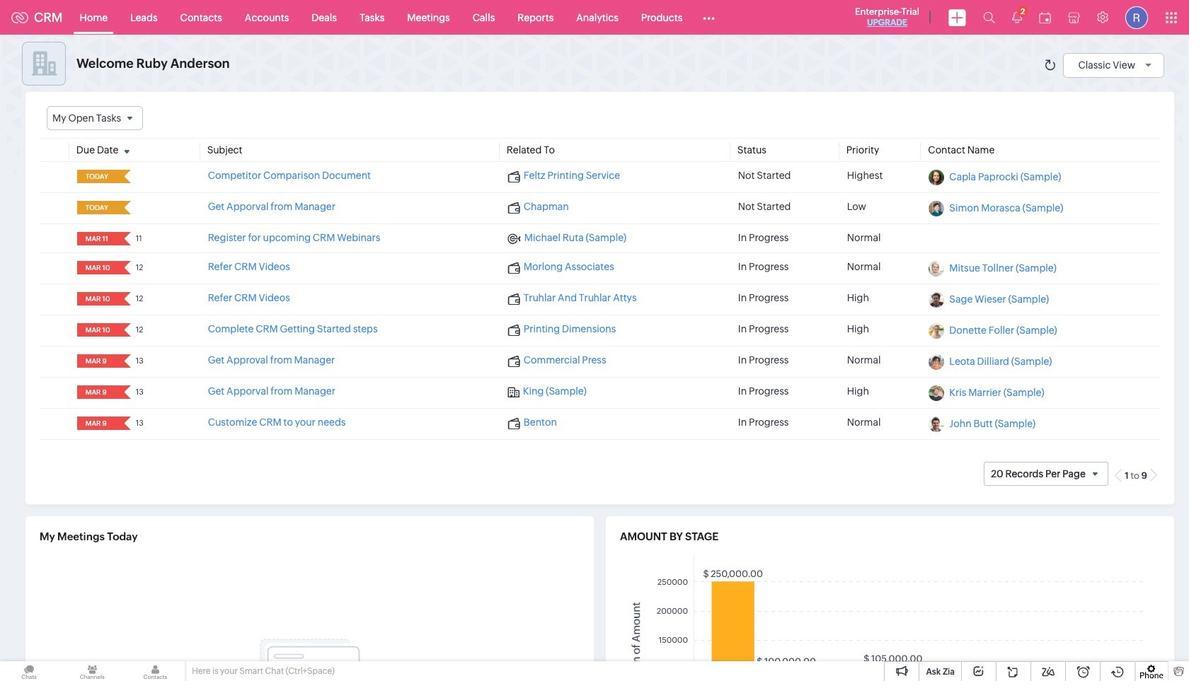 Task type: locate. For each thing, give the bounding box(es) containing it.
search image
[[983, 11, 995, 23]]

profile element
[[1117, 0, 1157, 34]]

chats image
[[0, 662, 58, 682]]

logo image
[[11, 12, 28, 23]]

create menu element
[[940, 0, 975, 34]]

None field
[[47, 106, 143, 130], [81, 170, 115, 184], [81, 201, 115, 215], [81, 232, 115, 246], [81, 261, 115, 275], [81, 293, 115, 306], [81, 324, 115, 337], [81, 355, 115, 368], [81, 386, 115, 399], [81, 417, 115, 431], [47, 106, 143, 130], [81, 170, 115, 184], [81, 201, 115, 215], [81, 232, 115, 246], [81, 261, 115, 275], [81, 293, 115, 306], [81, 324, 115, 337], [81, 355, 115, 368], [81, 386, 115, 399], [81, 417, 115, 431]]

late by  days image
[[118, 203, 136, 212]]

calendar image
[[1039, 12, 1051, 23]]

Other Modules field
[[694, 6, 725, 29]]

channels image
[[63, 662, 121, 682]]



Task type: describe. For each thing, give the bounding box(es) containing it.
profile image
[[1126, 6, 1148, 29]]

search element
[[975, 0, 1004, 35]]

contacts image
[[126, 662, 184, 682]]

create menu image
[[949, 9, 966, 26]]

late by  days image
[[118, 172, 136, 181]]

signals element
[[1004, 0, 1031, 35]]



Task type: vqa. For each thing, say whether or not it's contained in the screenshot.
the leftmost By
no



